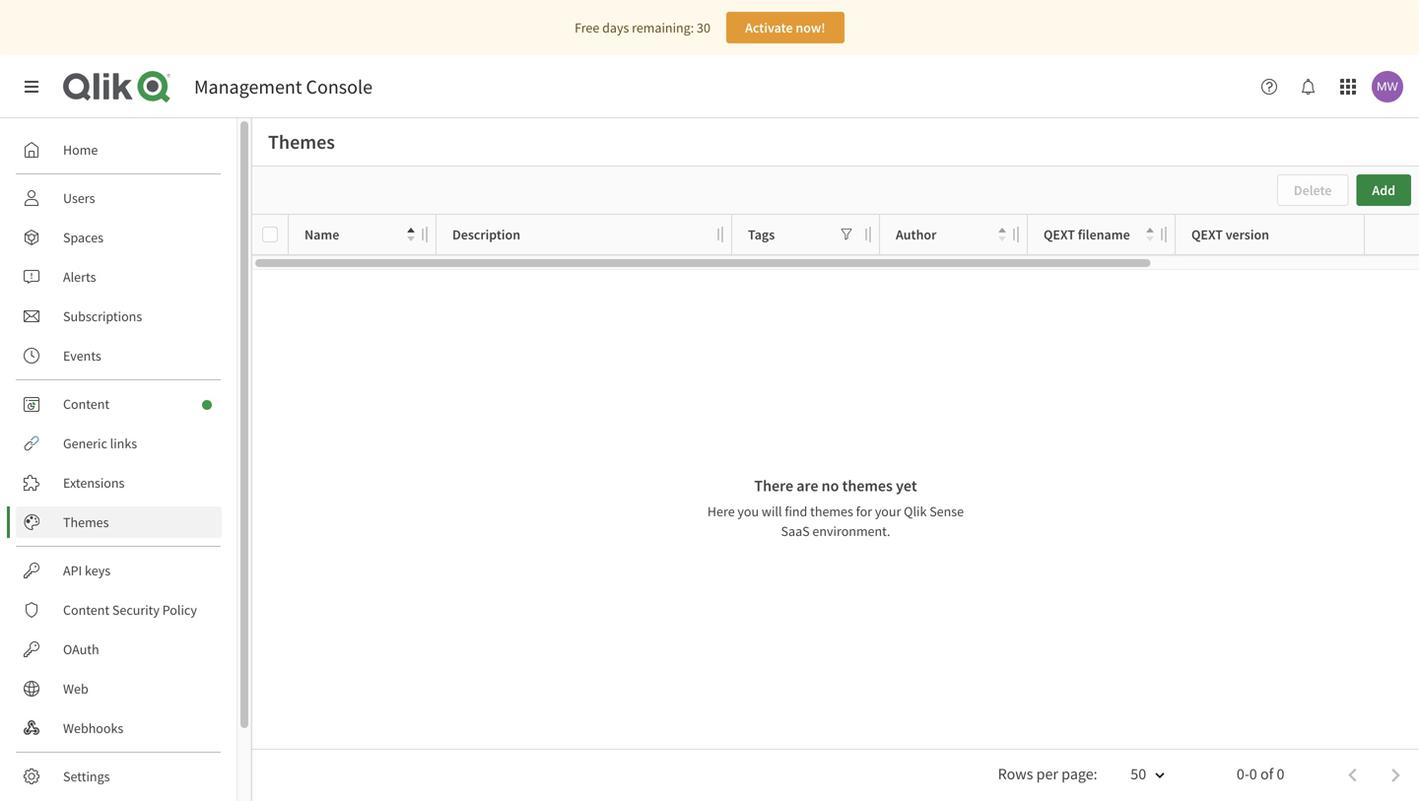 Task type: vqa. For each thing, say whether or not it's contained in the screenshot.
FIELDS
no



Task type: locate. For each thing, give the bounding box(es) containing it.
content for content security policy
[[63, 601, 110, 619]]

1 0 from the left
[[1250, 765, 1258, 784]]

name button
[[305, 221, 415, 248]]

content security policy link
[[16, 594, 222, 626]]

0 horizontal spatial 0
[[1250, 765, 1258, 784]]

management console element
[[194, 74, 373, 99]]

add
[[1373, 181, 1396, 199]]

author
[[896, 226, 937, 243]]

1 content from the top
[[63, 395, 110, 413]]

1 vertical spatial themes
[[63, 514, 109, 531]]

themes down management console element
[[268, 130, 335, 154]]

1 horizontal spatial qext
[[1192, 226, 1223, 243]]

saas
[[781, 522, 810, 540]]

0 right of
[[1277, 765, 1285, 784]]

remaining:
[[632, 19, 694, 36]]

spaces link
[[16, 222, 222, 253]]

qext version
[[1192, 226, 1270, 243]]

policy
[[162, 601, 197, 619]]

of
[[1261, 765, 1274, 784]]

1 vertical spatial content
[[63, 601, 110, 619]]

themes
[[268, 130, 335, 154], [63, 514, 109, 531]]

web
[[63, 680, 88, 698]]

webhooks
[[63, 720, 124, 737]]

description
[[452, 226, 521, 243]]

for
[[856, 503, 872, 521]]

there
[[755, 476, 794, 496]]

1 qext from the left
[[1044, 226, 1075, 243]]

2 qext from the left
[[1192, 226, 1223, 243]]

filename
[[1078, 226, 1130, 243]]

no
[[822, 476, 839, 496]]

qext left version
[[1192, 226, 1223, 243]]

settings
[[63, 768, 110, 786]]

0-
[[1237, 765, 1250, 784]]

50 button
[[1107, 759, 1178, 793]]

api keys
[[63, 562, 111, 580]]

oauth link
[[16, 634, 222, 665]]

qext
[[1044, 226, 1075, 243], [1192, 226, 1223, 243]]

spaces
[[63, 229, 104, 246]]

themes link
[[16, 507, 222, 538]]

are
[[797, 476, 819, 496]]

api
[[63, 562, 82, 580]]

keys
[[85, 562, 111, 580]]

themes down "no" at the bottom
[[810, 503, 854, 521]]

themes inside navigation pane element
[[63, 514, 109, 531]]

themes up for
[[842, 476, 893, 496]]

free
[[575, 19, 600, 36]]

themes
[[842, 476, 893, 496], [810, 503, 854, 521]]

0 vertical spatial content
[[63, 395, 110, 413]]

home
[[63, 141, 98, 159]]

0 vertical spatial themes
[[268, 130, 335, 154]]

0 horizontal spatial qext
[[1044, 226, 1075, 243]]

0
[[1250, 765, 1258, 784], [1277, 765, 1285, 784]]

alerts
[[63, 268, 96, 286]]

web link
[[16, 673, 222, 705]]

version
[[1226, 226, 1270, 243]]

days
[[602, 19, 629, 36]]

close sidebar menu image
[[24, 79, 39, 95]]

1 horizontal spatial 0
[[1277, 765, 1285, 784]]

0 horizontal spatial themes
[[63, 514, 109, 531]]

2 content from the top
[[63, 601, 110, 619]]

qext inside button
[[1044, 226, 1075, 243]]

content up generic
[[63, 395, 110, 413]]

console
[[306, 74, 373, 99]]

activate
[[745, 19, 793, 36]]

qext left filename
[[1044, 226, 1075, 243]]

content
[[63, 395, 110, 413], [63, 601, 110, 619]]

there are no themes yet here you will find themes for your qlik sense saas environment.
[[708, 476, 964, 540]]

users
[[63, 189, 95, 207]]

navigation pane element
[[0, 126, 237, 801]]

0 left of
[[1250, 765, 1258, 784]]

content down api keys
[[63, 601, 110, 619]]

themes down extensions
[[63, 514, 109, 531]]

0 vertical spatial themes
[[842, 476, 893, 496]]



Task type: describe. For each thing, give the bounding box(es) containing it.
free days remaining: 30
[[575, 19, 711, 36]]

subscriptions
[[63, 308, 142, 325]]

1 vertical spatial themes
[[810, 503, 854, 521]]

events link
[[16, 340, 222, 372]]

add button
[[1357, 174, 1412, 206]]

activate now! link
[[726, 12, 845, 43]]

content security policy
[[63, 601, 197, 619]]

1 horizontal spatial themes
[[268, 130, 335, 154]]

yet
[[896, 476, 917, 496]]

home link
[[16, 134, 222, 166]]

content for content
[[63, 395, 110, 413]]

per
[[1037, 765, 1059, 784]]

alerts link
[[16, 261, 222, 293]]

subscriptions link
[[16, 301, 222, 332]]

rows
[[998, 765, 1034, 784]]

2 0 from the left
[[1277, 765, 1285, 784]]

tags
[[748, 226, 775, 243]]

new connector image
[[202, 400, 212, 410]]

you
[[738, 503, 759, 521]]

management
[[194, 74, 302, 99]]

0-0 of 0
[[1237, 765, 1285, 784]]

qext for qext version
[[1192, 226, 1223, 243]]

generic
[[63, 435, 107, 452]]

qext filename
[[1044, 226, 1130, 243]]

oauth
[[63, 641, 99, 659]]

here
[[708, 503, 735, 521]]

activate now!
[[745, 19, 826, 36]]

events
[[63, 347, 101, 365]]

name
[[305, 226, 339, 243]]

qext for qext filename
[[1044, 226, 1075, 243]]

rows per page:
[[998, 765, 1098, 784]]

generic links
[[63, 435, 137, 452]]

security
[[112, 601, 160, 619]]

author button
[[896, 221, 1007, 248]]

management console
[[194, 74, 373, 99]]

settings link
[[16, 761, 222, 793]]

qext filename button
[[1044, 221, 1154, 248]]

page:
[[1062, 765, 1098, 784]]

generic links link
[[16, 428, 222, 459]]

50
[[1131, 765, 1147, 784]]

qlik
[[904, 503, 927, 521]]

extensions link
[[16, 467, 222, 499]]

your
[[875, 503, 901, 521]]

maria williams image
[[1372, 71, 1404, 103]]

links
[[110, 435, 137, 452]]

30
[[697, 19, 711, 36]]

users link
[[16, 182, 222, 214]]

api keys link
[[16, 555, 222, 587]]

will
[[762, 503, 782, 521]]

content link
[[16, 388, 222, 420]]

environment.
[[813, 522, 891, 540]]

find
[[785, 503, 808, 521]]

webhooks link
[[16, 713, 222, 744]]

sense
[[930, 503, 964, 521]]

now!
[[796, 19, 826, 36]]

extensions
[[63, 474, 125, 492]]



